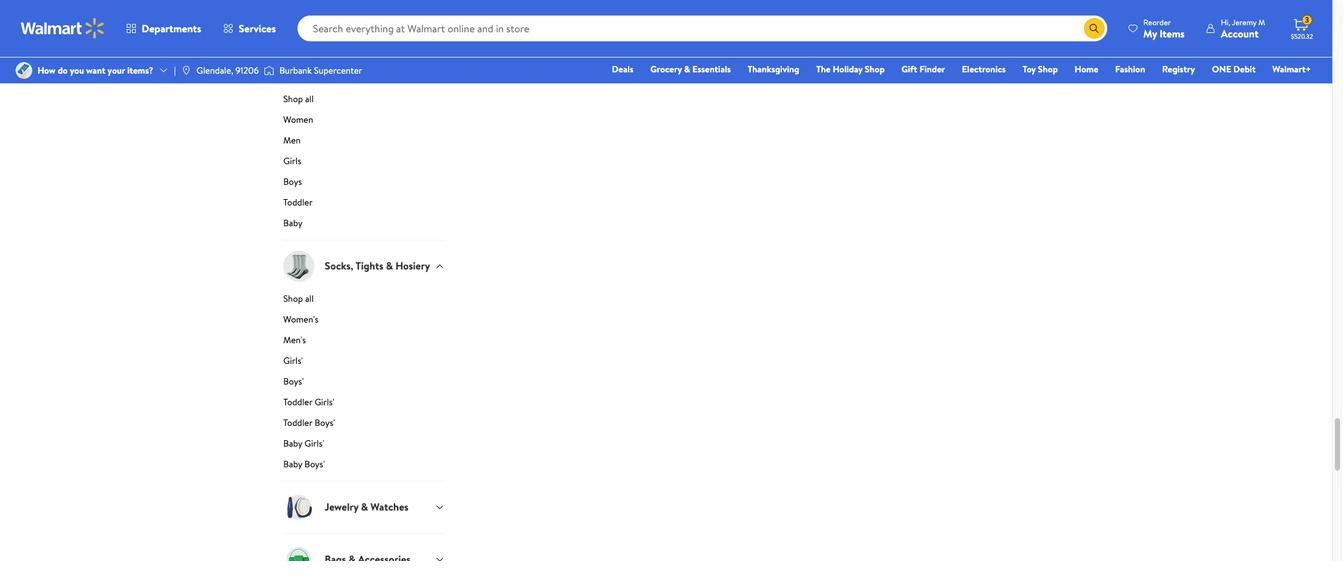Task type: vqa. For each thing, say whether or not it's contained in the screenshot.
2nd the Toddler from the bottom of the page
yes



Task type: locate. For each thing, give the bounding box(es) containing it.
socks,
[[325, 259, 353, 273]]

deals link
[[606, 62, 640, 76]]

all up women
[[305, 92, 314, 105]]

& for essentials
[[684, 63, 690, 76]]

shop all for shoes
[[283, 92, 314, 105]]

2 vertical spatial all
[[305, 292, 314, 305]]

 image right 91206
[[264, 64, 274, 77]]

girls' inside "baby girls'" "link"
[[305, 437, 324, 450]]

electronics
[[962, 63, 1006, 76]]

$520.32
[[1291, 32, 1313, 41]]

jewelry & watches
[[325, 500, 409, 515]]

baby for baby girls'
[[283, 437, 302, 450]]

search icon image
[[1089, 23, 1100, 34]]

your
[[108, 64, 125, 77]]

& inside grocery & essentials link
[[684, 63, 690, 76]]

& for watches
[[361, 500, 368, 515]]

toy shop link
[[1017, 62, 1064, 76]]

deals
[[612, 63, 634, 76]]

toddler up baby girls'
[[283, 416, 313, 429]]

2 all from the top
[[305, 92, 314, 105]]

2 shop all from the top
[[283, 292, 314, 305]]

girls' down men's
[[283, 354, 303, 367]]

& right grocery
[[684, 63, 690, 76]]

want
[[86, 64, 105, 77]]

all inside 'link'
[[305, 17, 314, 29]]

girls'
[[283, 354, 303, 367], [315, 396, 334, 409], [305, 437, 324, 450]]

shop all link up women's link
[[283, 292, 445, 310]]

m
[[1259, 16, 1265, 27]]

essentials
[[693, 63, 731, 76]]

fashion
[[1116, 63, 1146, 76]]

registry link
[[1157, 62, 1201, 76]]

boys' for toddler boys'
[[315, 416, 335, 429]]

1 shop all link from the top
[[283, 92, 445, 110]]

all
[[305, 17, 314, 29], [305, 92, 314, 105], [305, 292, 314, 305]]

 image
[[16, 62, 32, 79]]

boys' up toddler girls'
[[283, 375, 304, 388]]

91206
[[235, 64, 259, 77]]

boys' for baby boys'
[[305, 458, 325, 471]]

 image
[[264, 64, 274, 77], [181, 65, 191, 76]]

all up women's
[[305, 292, 314, 305]]

baby inside 'link'
[[316, 17, 335, 29]]

0 horizontal spatial &
[[361, 500, 368, 515]]

baby for baby
[[283, 216, 303, 229]]

boys' down baby girls'
[[305, 458, 325, 471]]

2 vertical spatial toddler
[[283, 416, 313, 429]]

reorder
[[1144, 16, 1171, 27]]

0 vertical spatial girls'
[[283, 354, 303, 367]]

1 vertical spatial shop all
[[283, 292, 314, 305]]

0 vertical spatial &
[[684, 63, 690, 76]]

0 vertical spatial shop all link
[[283, 92, 445, 110]]

baby up baby boys'
[[283, 437, 302, 450]]

thanksgiving link
[[742, 62, 805, 76]]

shop all up women
[[283, 92, 314, 105]]

 image right |
[[181, 65, 191, 76]]

1 shop all from the top
[[283, 92, 314, 105]]

1 horizontal spatial &
[[386, 259, 393, 273]]

girls' inside toddler girls' link
[[315, 396, 334, 409]]

0 vertical spatial toddler
[[283, 196, 313, 209]]

1 vertical spatial &
[[386, 259, 393, 273]]

home
[[1075, 63, 1099, 76]]

shop up women
[[283, 92, 303, 105]]

tights
[[356, 259, 384, 273]]

1 vertical spatial boys'
[[315, 416, 335, 429]]

all for shoes
[[305, 92, 314, 105]]

shop all link up the women link
[[283, 92, 445, 110]]

3 all from the top
[[305, 292, 314, 305]]

1 horizontal spatial  image
[[264, 64, 274, 77]]

items
[[1160, 26, 1185, 40]]

the holiday shop link
[[811, 62, 891, 76]]

socks, tights & hosiery
[[325, 259, 430, 273]]

gift finder
[[902, 63, 945, 76]]

0 vertical spatial all
[[305, 17, 314, 29]]

glendale,
[[197, 64, 233, 77]]

toddler boys'
[[283, 416, 335, 429]]

grocery & essentials
[[651, 63, 731, 76]]

2 vertical spatial girls'
[[305, 437, 324, 450]]

girls' for toddler girls'
[[315, 396, 334, 409]]

baby down baby girls'
[[283, 458, 302, 471]]

girls' for baby girls'
[[305, 437, 324, 450]]

& right tights
[[386, 259, 393, 273]]

2 vertical spatial &
[[361, 500, 368, 515]]

&
[[684, 63, 690, 76], [386, 259, 393, 273], [361, 500, 368, 515]]

gift
[[902, 63, 918, 76]]

toddler up toddler boys'
[[283, 396, 313, 409]]

girls' up toddler boys'
[[315, 396, 334, 409]]

jeremy
[[1232, 16, 1257, 27]]

girls
[[283, 154, 301, 167]]

1 vertical spatial all
[[305, 92, 314, 105]]

baby
[[316, 17, 335, 29], [283, 216, 303, 229], [283, 437, 302, 450], [283, 458, 302, 471]]

women
[[283, 113, 313, 126]]

baby inside "link"
[[283, 437, 302, 450]]

2 shop all link from the top
[[283, 292, 445, 310]]

toddler down boys on the top left of page
[[283, 196, 313, 209]]

1 all from the top
[[305, 17, 314, 29]]

my
[[1144, 26, 1157, 40]]

 image for burbank supercenter
[[264, 64, 274, 77]]

toddler for toddler girls'
[[283, 396, 313, 409]]

boys' down toddler girls'
[[315, 416, 335, 429]]

toddler for toddler boys'
[[283, 416, 313, 429]]

3
[[1305, 14, 1310, 25]]

shop all
[[283, 92, 314, 105], [283, 292, 314, 305]]

burbank supercenter
[[280, 64, 362, 77]]

2 horizontal spatial &
[[684, 63, 690, 76]]

holiday
[[833, 63, 863, 76]]

Walmart Site-Wide search field
[[297, 16, 1108, 41]]

0 horizontal spatial  image
[[181, 65, 191, 76]]

shop right services
[[283, 17, 303, 29]]

shop all up women's
[[283, 292, 314, 305]]

0 vertical spatial shop all
[[283, 92, 314, 105]]

baby down boys on the top left of page
[[283, 216, 303, 229]]

shop all baby link
[[283, 17, 445, 40]]

items?
[[127, 64, 153, 77]]

jewelry
[[325, 500, 359, 515]]

& inside jewelry & watches dropdown button
[[361, 500, 368, 515]]

shop all link
[[283, 92, 445, 110], [283, 292, 445, 310]]

1 vertical spatial shop all link
[[283, 292, 445, 310]]

2 vertical spatial boys'
[[305, 458, 325, 471]]

shop
[[283, 17, 303, 29], [865, 63, 885, 76], [1038, 63, 1058, 76], [283, 92, 303, 105], [283, 292, 303, 305]]

walmart+
[[1273, 63, 1311, 76]]

baby up shoes
[[316, 17, 335, 29]]

fashion link
[[1110, 62, 1151, 76]]

1 toddler from the top
[[283, 196, 313, 209]]

girls' inside girls' link
[[283, 354, 303, 367]]

1 vertical spatial girls'
[[315, 396, 334, 409]]

all up burbank supercenter at top
[[305, 17, 314, 29]]

 image for glendale, 91206
[[181, 65, 191, 76]]

how
[[38, 64, 56, 77]]

2 toddler from the top
[[283, 396, 313, 409]]

shop inside 'link'
[[283, 17, 303, 29]]

toddler boys' link
[[283, 416, 445, 434]]

boys'
[[283, 375, 304, 388], [315, 416, 335, 429], [305, 458, 325, 471]]

walmart+ link
[[1267, 62, 1317, 76]]

registry
[[1162, 63, 1195, 76]]

3 toddler from the top
[[283, 416, 313, 429]]

1 vertical spatial toddler
[[283, 396, 313, 409]]

girls' down toddler boys'
[[305, 437, 324, 450]]

toddler
[[283, 196, 313, 209], [283, 396, 313, 409], [283, 416, 313, 429]]

& right jewelry
[[361, 500, 368, 515]]

services button
[[212, 13, 287, 44]]

thanksgiving
[[748, 63, 800, 76]]

women's
[[283, 313, 319, 326]]

boys link
[[283, 175, 445, 193]]

one debit link
[[1206, 62, 1262, 76]]



Task type: describe. For each thing, give the bounding box(es) containing it.
one
[[1212, 63, 1232, 76]]

boys' link
[[283, 375, 445, 393]]

socks, tights & hosiery button
[[283, 240, 445, 292]]

baby boys'
[[283, 458, 325, 471]]

reorder my items
[[1144, 16, 1185, 40]]

baby girls' link
[[283, 437, 445, 455]]

toy
[[1023, 63, 1036, 76]]

3 $520.32
[[1291, 14, 1313, 41]]

jewelry & watches button
[[283, 481, 445, 533]]

toddler girls' link
[[283, 396, 445, 414]]

baby link
[[283, 216, 445, 240]]

walmart image
[[21, 18, 105, 39]]

women's link
[[283, 313, 445, 331]]

home link
[[1069, 62, 1105, 76]]

men's link
[[283, 334, 445, 352]]

departments button
[[115, 13, 212, 44]]

electronics link
[[956, 62, 1012, 76]]

departments
[[142, 21, 201, 36]]

one debit
[[1212, 63, 1256, 76]]

women link
[[283, 113, 445, 131]]

toddler link
[[283, 196, 445, 214]]

hi, jeremy m account
[[1221, 16, 1265, 40]]

grocery
[[651, 63, 682, 76]]

shop up women's
[[283, 292, 303, 305]]

services
[[239, 21, 276, 36]]

finder
[[920, 63, 945, 76]]

men link
[[283, 134, 445, 152]]

supercenter
[[314, 64, 362, 77]]

shop all link for shoes
[[283, 92, 445, 110]]

shop all for socks, tights & hosiery
[[283, 292, 314, 305]]

toddler for the toddler link
[[283, 196, 313, 209]]

glendale, 91206
[[197, 64, 259, 77]]

Search search field
[[297, 16, 1108, 41]]

toddler girls'
[[283, 396, 334, 409]]

how do you want your items?
[[38, 64, 153, 77]]

gift finder link
[[896, 62, 951, 76]]

burbank
[[280, 64, 312, 77]]

shop all baby
[[283, 17, 335, 29]]

debit
[[1234, 63, 1256, 76]]

all for socks, tights & hosiery
[[305, 292, 314, 305]]

account
[[1221, 26, 1259, 40]]

the holiday shop
[[816, 63, 885, 76]]

shoes button
[[283, 40, 445, 92]]

the
[[816, 63, 831, 76]]

men
[[283, 134, 301, 147]]

baby girls'
[[283, 437, 324, 450]]

0 vertical spatial boys'
[[283, 375, 304, 388]]

shop right "toy"
[[1038, 63, 1058, 76]]

girls' link
[[283, 354, 445, 372]]

do
[[58, 64, 68, 77]]

you
[[70, 64, 84, 77]]

boys
[[283, 175, 302, 188]]

baby for baby boys'
[[283, 458, 302, 471]]

|
[[174, 64, 176, 77]]

shop right holiday
[[865, 63, 885, 76]]

baby boys' link
[[283, 458, 445, 481]]

girls link
[[283, 154, 445, 172]]

shoes
[[325, 59, 351, 73]]

toy shop
[[1023, 63, 1058, 76]]

hosiery
[[396, 259, 430, 273]]

shop all link for socks, tights & hosiery
[[283, 292, 445, 310]]

& inside socks, tights & hosiery dropdown button
[[386, 259, 393, 273]]

watches
[[371, 500, 409, 515]]

hi,
[[1221, 16, 1231, 27]]

grocery & essentials link
[[645, 62, 737, 76]]

men's
[[283, 334, 306, 346]]



